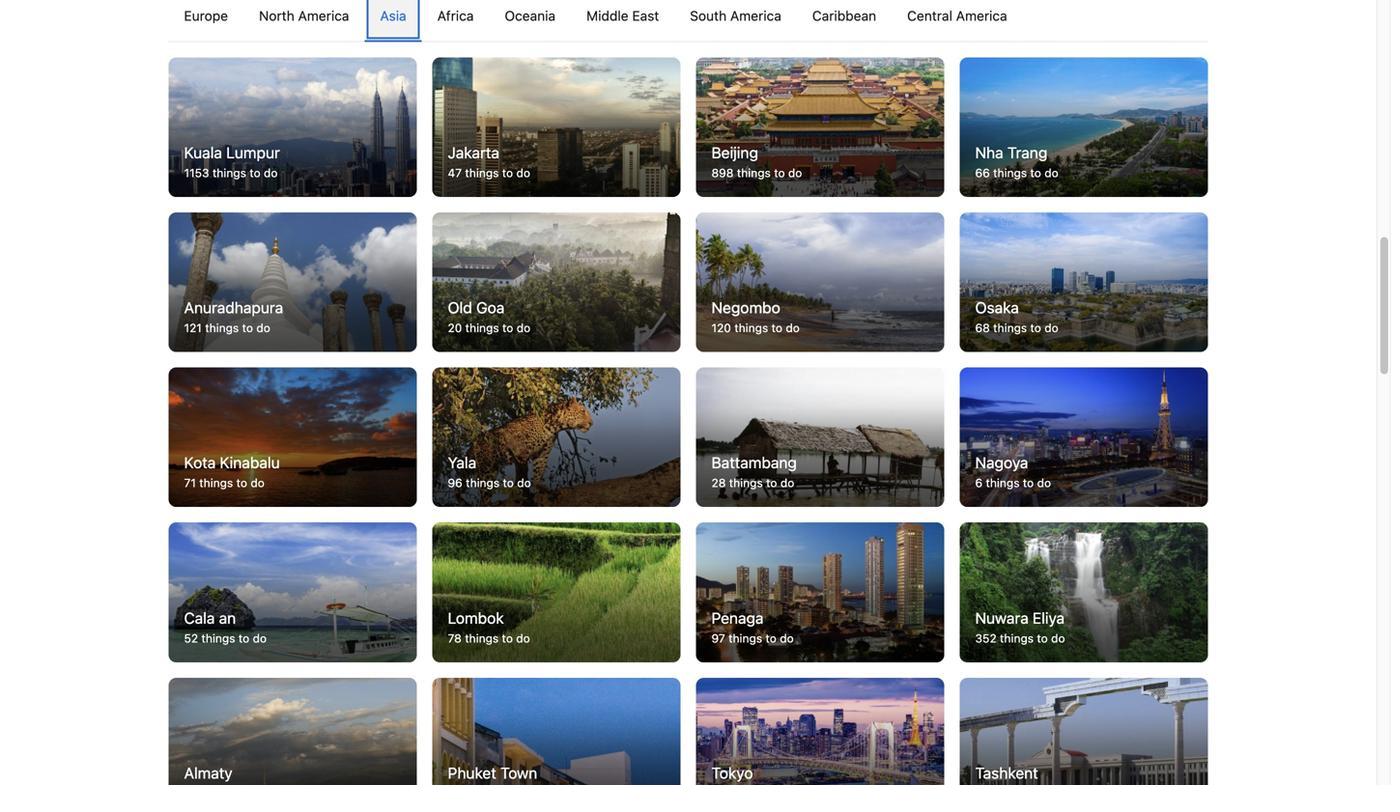 Task type: describe. For each thing, give the bounding box(es) containing it.
to inside the nagoya 6 things to do
[[1023, 476, 1034, 490]]

phuket town image
[[432, 678, 681, 785]]

do inside jakarta 47 things to do
[[516, 166, 530, 180]]

kuala lumpur 1153 things to do
[[184, 143, 280, 180]]

jakarta 47 things to do
[[448, 143, 530, 180]]

almaty
[[184, 764, 233, 782]]

do inside osaka 68 things to do
[[1045, 321, 1059, 335]]

to inside nha trang 66 things to do
[[1030, 166, 1041, 180]]

central america button
[[892, 0, 1023, 41]]

things inside kota kinabalu 71 things to do
[[199, 476, 233, 490]]

kuala lumpur image
[[169, 57, 417, 197]]

to inside penaga 97 things to do
[[766, 632, 777, 645]]

osaka 68 things to do
[[975, 299, 1059, 335]]

things inside battambang 28 things to do
[[729, 476, 763, 490]]

almaty link
[[169, 678, 417, 785]]

north america button
[[243, 0, 365, 41]]

yala image
[[432, 368, 681, 507]]

tashkent
[[975, 764, 1038, 782]]

352
[[975, 632, 997, 645]]

121
[[184, 321, 202, 335]]

do inside penaga 97 things to do
[[780, 632, 794, 645]]

do inside the negombo 120 things to do
[[786, 321, 800, 335]]

things inside old goa 20 things to do
[[465, 321, 499, 335]]

kota kinabalu image
[[169, 368, 417, 507]]

south america
[[690, 7, 781, 23]]

tashkent link
[[960, 678, 1208, 785]]

things inside osaka 68 things to do
[[993, 321, 1027, 335]]

do inside nha trang 66 things to do
[[1045, 166, 1058, 180]]

africa
[[437, 7, 474, 23]]

penaga image
[[696, 523, 944, 662]]

things inside the nagoya 6 things to do
[[986, 476, 1020, 490]]

things inside nha trang 66 things to do
[[993, 166, 1027, 180]]

nuwara
[[975, 609, 1029, 627]]

things inside cala an 52 things to do
[[201, 632, 235, 645]]

things inside penaga 97 things to do
[[728, 632, 762, 645]]

to inside the negombo 120 things to do
[[771, 321, 782, 335]]

tokyo
[[711, 764, 753, 782]]

an
[[219, 609, 236, 627]]

battambang 28 things to do
[[711, 454, 797, 490]]

battambang image
[[696, 368, 944, 507]]

to inside 'nuwara eliya 352 things to do'
[[1037, 632, 1048, 645]]

do inside old goa 20 things to do
[[517, 321, 531, 335]]

negombo image
[[696, 212, 944, 352]]

28
[[711, 476, 726, 490]]

old goa image
[[432, 212, 681, 352]]

europe button
[[169, 0, 243, 41]]

kinabalu
[[220, 454, 280, 472]]

asia
[[380, 7, 406, 23]]

97
[[711, 632, 725, 645]]

52
[[184, 632, 198, 645]]

asia button
[[365, 0, 422, 41]]

central america
[[907, 7, 1007, 23]]

kuala
[[184, 143, 222, 162]]

negombo 120 things to do
[[711, 299, 800, 335]]

things inside yala 96 things to do
[[466, 476, 500, 490]]

lumpur
[[226, 143, 280, 162]]

america for north america
[[298, 7, 349, 23]]

to inside anuradhapura 121 things to do
[[242, 321, 253, 335]]

nagoya image
[[960, 368, 1208, 507]]

penaga 97 things to do
[[711, 609, 794, 645]]

things inside beijing 898 things to do
[[737, 166, 771, 180]]

71
[[184, 476, 196, 490]]

anuradhapura image
[[169, 212, 417, 352]]

78
[[448, 632, 462, 645]]

to inside "lombok 78 things to do"
[[502, 632, 513, 645]]

do inside kota kinabalu 71 things to do
[[251, 476, 265, 490]]

things inside kuala lumpur 1153 things to do
[[212, 166, 246, 180]]

eliya
[[1033, 609, 1065, 627]]

old goa 20 things to do
[[448, 299, 531, 335]]

nuwara eliya 352 things to do
[[975, 609, 1065, 645]]

to inside beijing 898 things to do
[[774, 166, 785, 180]]



Task type: vqa. For each thing, say whether or not it's contained in the screenshot.
things in the Penaga 97 things to do
yes



Task type: locate. For each thing, give the bounding box(es) containing it.
jakarta
[[448, 143, 499, 162]]

to down lombok
[[502, 632, 513, 645]]

osaka image
[[960, 212, 1208, 352]]

america right south
[[730, 7, 781, 23]]

things inside 'nuwara eliya 352 things to do'
[[1000, 632, 1034, 645]]

america right north on the top left of page
[[298, 7, 349, 23]]

to down kinabalu
[[236, 476, 247, 490]]

do inside "lombok 78 things to do"
[[516, 632, 530, 645]]

anuradhapura
[[184, 299, 283, 317]]

oceania button
[[489, 0, 571, 41]]

do right 96
[[517, 476, 531, 490]]

beijing
[[711, 143, 758, 162]]

things down trang
[[993, 166, 1027, 180]]

do right 47
[[516, 166, 530, 180]]

do right 52
[[253, 632, 267, 645]]

do inside battambang 28 things to do
[[780, 476, 794, 490]]

things down lumpur
[[212, 166, 246, 180]]

tab list
[[169, 0, 1208, 43]]

nagoya 6 things to do
[[975, 454, 1051, 490]]

cala
[[184, 609, 215, 627]]

lombok 78 things to do
[[448, 609, 530, 645]]

898
[[711, 166, 734, 180]]

things down kota
[[199, 476, 233, 490]]

america for central america
[[956, 7, 1007, 23]]

things down "goa"
[[465, 321, 499, 335]]

to right 68
[[1030, 321, 1041, 335]]

2 horizontal spatial america
[[956, 7, 1007, 23]]

things inside the negombo 120 things to do
[[734, 321, 768, 335]]

tokyo image
[[696, 678, 944, 785]]

phuket town link
[[432, 678, 681, 785]]

america
[[298, 7, 349, 23], [730, 7, 781, 23], [956, 7, 1007, 23]]

do down trang
[[1045, 166, 1058, 180]]

things down "jakarta"
[[465, 166, 499, 180]]

do right 120
[[786, 321, 800, 335]]

things down an
[[201, 632, 235, 645]]

do right 6
[[1037, 476, 1051, 490]]

to inside battambang 28 things to do
[[766, 476, 777, 490]]

to down negombo
[[771, 321, 782, 335]]

to inside old goa 20 things to do
[[502, 321, 513, 335]]

south america button
[[674, 0, 797, 41]]

nha
[[975, 143, 1003, 162]]

do inside the nagoya 6 things to do
[[1037, 476, 1051, 490]]

things
[[212, 166, 246, 180], [465, 166, 499, 180], [737, 166, 771, 180], [993, 166, 1027, 180], [205, 321, 239, 335], [465, 321, 499, 335], [734, 321, 768, 335], [993, 321, 1027, 335], [199, 476, 233, 490], [466, 476, 500, 490], [729, 476, 763, 490], [986, 476, 1020, 490], [201, 632, 235, 645], [465, 632, 499, 645], [728, 632, 762, 645], [1000, 632, 1034, 645]]

to right 52
[[239, 632, 249, 645]]

caribbean
[[812, 7, 876, 23]]

phuket
[[448, 764, 496, 782]]

120
[[711, 321, 731, 335]]

battambang
[[711, 454, 797, 472]]

to inside cala an 52 things to do
[[239, 632, 249, 645]]

phuket town
[[448, 764, 537, 782]]

0 horizontal spatial america
[[298, 7, 349, 23]]

yala
[[448, 454, 476, 472]]

do right 78
[[516, 632, 530, 645]]

central
[[907, 7, 952, 23]]

lombok
[[448, 609, 504, 627]]

to down nagoya
[[1023, 476, 1034, 490]]

nagoya
[[975, 454, 1028, 472]]

negombo
[[711, 299, 780, 317]]

oceania
[[505, 7, 556, 23]]

do down lumpur
[[264, 166, 278, 180]]

tashkent image
[[960, 678, 1208, 785]]

to down trang
[[1030, 166, 1041, 180]]

to down eliya
[[1037, 632, 1048, 645]]

do inside 'nuwara eliya 352 things to do'
[[1051, 632, 1065, 645]]

jakarta image
[[432, 57, 681, 197]]

kota
[[184, 454, 216, 472]]

tab list containing europe
[[169, 0, 1208, 43]]

tokyo link
[[696, 678, 944, 785]]

68
[[975, 321, 990, 335]]

nha trang 66 things to do
[[975, 143, 1058, 180]]

osaka
[[975, 299, 1019, 317]]

things down anuradhapura
[[205, 321, 239, 335]]

do inside kuala lumpur 1153 things to do
[[264, 166, 278, 180]]

beijing 898 things to do
[[711, 143, 802, 180]]

1 america from the left
[[298, 7, 349, 23]]

things down beijing
[[737, 166, 771, 180]]

caribbean button
[[797, 0, 892, 41]]

nuwara eliya image
[[960, 523, 1208, 662]]

things down nagoya
[[986, 476, 1020, 490]]

goa
[[476, 299, 505, 317]]

20
[[448, 321, 462, 335]]

66
[[975, 166, 990, 180]]

do right 68
[[1045, 321, 1059, 335]]

things inside "lombok 78 things to do"
[[465, 632, 499, 645]]

things down osaka
[[993, 321, 1027, 335]]

to down "goa"
[[502, 321, 513, 335]]

anuradhapura 121 things to do
[[184, 299, 283, 335]]

2 america from the left
[[730, 7, 781, 23]]

middle east button
[[571, 0, 674, 41]]

kota kinabalu 71 things to do
[[184, 454, 280, 490]]

6
[[975, 476, 983, 490]]

do right 97
[[780, 632, 794, 645]]

do right the 20
[[517, 321, 531, 335]]

south
[[690, 7, 727, 23]]

do
[[264, 166, 278, 180], [516, 166, 530, 180], [788, 166, 802, 180], [1045, 166, 1058, 180], [256, 321, 270, 335], [517, 321, 531, 335], [786, 321, 800, 335], [1045, 321, 1059, 335], [251, 476, 265, 490], [517, 476, 531, 490], [780, 476, 794, 490], [1037, 476, 1051, 490], [253, 632, 267, 645], [516, 632, 530, 645], [780, 632, 794, 645], [1051, 632, 1065, 645]]

cala an image
[[169, 523, 417, 662]]

do down battambang
[[780, 476, 794, 490]]

things inside anuradhapura 121 things to do
[[205, 321, 239, 335]]

to right '898'
[[774, 166, 785, 180]]

do right '898'
[[788, 166, 802, 180]]

to right 97
[[766, 632, 777, 645]]

1 horizontal spatial america
[[730, 7, 781, 23]]

to right 47
[[502, 166, 513, 180]]

beijing image
[[696, 57, 944, 197]]

middle
[[586, 7, 629, 23]]

to right 96
[[503, 476, 514, 490]]

do down anuradhapura
[[256, 321, 270, 335]]

town
[[500, 764, 537, 782]]

things down negombo
[[734, 321, 768, 335]]

to inside kuala lumpur 1153 things to do
[[250, 166, 261, 180]]

to inside jakarta 47 things to do
[[502, 166, 513, 180]]

middle east
[[586, 7, 659, 23]]

to inside osaka 68 things to do
[[1030, 321, 1041, 335]]

do down eliya
[[1051, 632, 1065, 645]]

to inside yala 96 things to do
[[503, 476, 514, 490]]

to
[[250, 166, 261, 180], [502, 166, 513, 180], [774, 166, 785, 180], [1030, 166, 1041, 180], [242, 321, 253, 335], [502, 321, 513, 335], [771, 321, 782, 335], [1030, 321, 1041, 335], [236, 476, 247, 490], [503, 476, 514, 490], [766, 476, 777, 490], [1023, 476, 1034, 490], [239, 632, 249, 645], [502, 632, 513, 645], [766, 632, 777, 645], [1037, 632, 1048, 645]]

europe
[[184, 7, 228, 23]]

do inside anuradhapura 121 things to do
[[256, 321, 270, 335]]

trang
[[1007, 143, 1047, 162]]

things down battambang
[[729, 476, 763, 490]]

almaty image
[[169, 678, 417, 785]]

do inside cala an 52 things to do
[[253, 632, 267, 645]]

old
[[448, 299, 472, 317]]

america for south america
[[730, 7, 781, 23]]

do inside yala 96 things to do
[[517, 476, 531, 490]]

north america
[[259, 7, 349, 23]]

do down kinabalu
[[251, 476, 265, 490]]

47
[[448, 166, 462, 180]]

to down battambang
[[766, 476, 777, 490]]

things down lombok
[[465, 632, 499, 645]]

to down lumpur
[[250, 166, 261, 180]]

penaga
[[711, 609, 764, 627]]

america right central
[[956, 7, 1007, 23]]

east
[[632, 7, 659, 23]]

things down the nuwara
[[1000, 632, 1034, 645]]

do inside beijing 898 things to do
[[788, 166, 802, 180]]

yala 96 things to do
[[448, 454, 531, 490]]

things inside jakarta 47 things to do
[[465, 166, 499, 180]]

96
[[448, 476, 463, 490]]

nha trang image
[[960, 57, 1208, 197]]

to inside kota kinabalu 71 things to do
[[236, 476, 247, 490]]

to down anuradhapura
[[242, 321, 253, 335]]

lombok image
[[432, 523, 681, 662]]

africa button
[[422, 0, 489, 41]]

things down penaga
[[728, 632, 762, 645]]

north
[[259, 7, 294, 23]]

3 america from the left
[[956, 7, 1007, 23]]

things right 96
[[466, 476, 500, 490]]

1153
[[184, 166, 209, 180]]

cala an 52 things to do
[[184, 609, 267, 645]]



